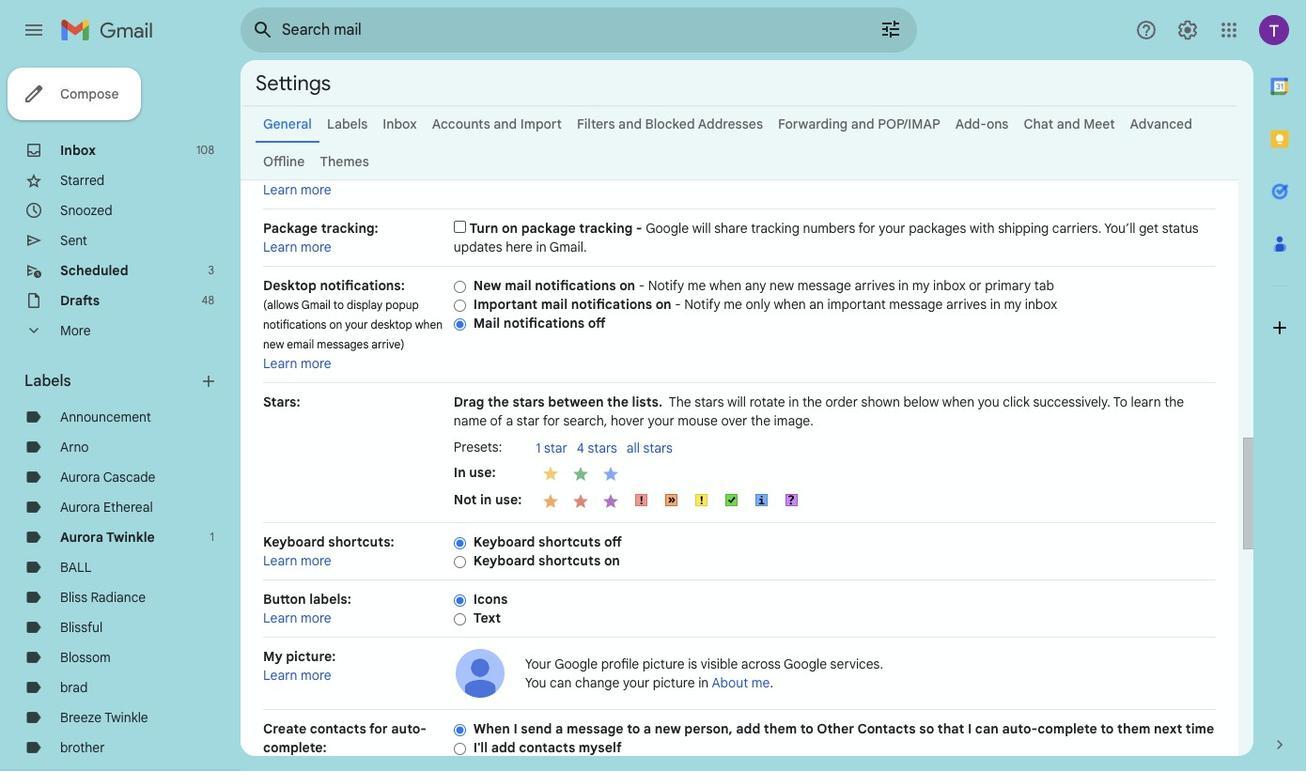 Task type: locate. For each thing, give the bounding box(es) containing it.
brother link
[[60, 740, 105, 757]]

3 aurora from the top
[[60, 529, 103, 546]]

a up i'll add contacts myself
[[556, 721, 563, 738]]

shortcuts down keyboard shortcuts off
[[539, 553, 601, 570]]

them
[[764, 721, 797, 738], [1118, 721, 1151, 738]]

my left or
[[912, 277, 930, 294]]

star
[[517, 413, 540, 430], [544, 440, 567, 457]]

tab list
[[1254, 60, 1306, 704]]

2 learn from the top
[[263, 239, 298, 256]]

my down the primary
[[1004, 296, 1022, 313]]

in down packages
[[899, 277, 909, 294]]

1 horizontal spatial auto-
[[1002, 721, 1038, 738]]

ball link
[[60, 559, 92, 576]]

scheduled
[[60, 262, 128, 279]]

1 vertical spatial inbox
[[60, 142, 96, 159]]

2 horizontal spatial a
[[644, 721, 652, 738]]

keyboard shortcuts off
[[474, 534, 622, 551]]

me
[[688, 277, 706, 294], [724, 296, 742, 313], [752, 675, 770, 692]]

inbox down tab
[[1025, 296, 1058, 313]]

tracking for share
[[751, 220, 800, 237]]

auto- left the when i send a message to a new person, add them to other contacts so that i can auto-complete to them next time option
[[391, 721, 427, 738]]

None checkbox
[[454, 221, 466, 233]]

1 horizontal spatial will
[[728, 394, 746, 411]]

add down when
[[491, 740, 516, 757]]

6 learn from the top
[[263, 667, 298, 684]]

Icons radio
[[454, 594, 466, 608]]

more for labels:
[[301, 610, 331, 627]]

1 shortcuts from the top
[[539, 534, 601, 551]]

me left any
[[688, 277, 706, 294]]

auto-
[[391, 721, 427, 738], [1002, 721, 1038, 738]]

0 horizontal spatial i
[[514, 721, 518, 738]]

only
[[746, 296, 771, 313]]

0 horizontal spatial message
[[567, 721, 624, 738]]

will inside google will share tracking numbers for your packages with shipping carriers. you'll get status updates here in gmail.
[[692, 220, 711, 237]]

0 vertical spatial add
[[736, 721, 761, 738]]

keyboard right keyboard shortcuts off radio
[[474, 534, 535, 551]]

2 and from the left
[[619, 116, 642, 133]]

them left next
[[1118, 721, 1151, 738]]

shortcuts
[[539, 534, 601, 551], [539, 553, 601, 570]]

4 more from the top
[[301, 553, 331, 570]]

learn inside 'package tracking: learn more'
[[263, 239, 298, 256]]

aurora up ball link at the bottom
[[60, 529, 103, 546]]

1 aurora from the top
[[60, 469, 100, 486]]

learn more link for keyboard
[[263, 553, 331, 570]]

2 more from the top
[[301, 239, 331, 256]]

tracking up gmail.
[[579, 220, 633, 237]]

the up image.
[[803, 394, 822, 411]]

brother
[[60, 740, 105, 757]]

5 learn more link from the top
[[263, 610, 331, 627]]

0 vertical spatial me
[[688, 277, 706, 294]]

your down the 'lists.'
[[648, 413, 675, 430]]

0 vertical spatial 1
[[536, 440, 541, 457]]

shipping
[[998, 220, 1049, 237]]

stars left between
[[513, 394, 545, 411]]

the right learn
[[1165, 394, 1184, 411]]

1 vertical spatial contacts
[[519, 740, 575, 757]]

for
[[859, 220, 876, 237], [543, 413, 560, 430], [369, 721, 388, 738]]

learn inside button labels: learn more
[[263, 610, 298, 627]]

is
[[688, 656, 698, 673]]

chat and meet link
[[1024, 116, 1115, 133]]

stars:
[[263, 394, 300, 411]]

1 auto- from the left
[[391, 721, 427, 738]]

across
[[741, 656, 781, 673]]

1 horizontal spatial labels
[[327, 116, 368, 133]]

stars inside 'the stars will rotate in the order shown below when you click successively. to learn the name of a star for search, hover your mouse over the image.'
[[695, 394, 724, 411]]

1 horizontal spatial for
[[543, 413, 560, 430]]

1 vertical spatial will
[[728, 394, 746, 411]]

in
[[536, 239, 547, 256], [899, 277, 909, 294], [990, 296, 1001, 313], [789, 394, 799, 411], [480, 491, 492, 508], [698, 675, 709, 692]]

3 more from the top
[[301, 355, 331, 372]]

learn down offline link
[[263, 181, 298, 198]]

notifications inside desktop notifications: (allows gmail to display popup notifications on your desktop when new email messages arrive) learn more
[[263, 318, 327, 332]]

when left mail notifications off radio
[[415, 318, 443, 332]]

0 vertical spatial labels
[[327, 116, 368, 133]]

1 horizontal spatial i
[[968, 721, 972, 738]]

0 vertical spatial can
[[550, 675, 572, 692]]

mail
[[505, 277, 532, 294], [541, 296, 568, 313]]

will up over
[[728, 394, 746, 411]]

learn up button
[[263, 553, 298, 570]]

5 learn from the top
[[263, 610, 298, 627]]

your down display
[[345, 318, 368, 332]]

2 vertical spatial me
[[752, 675, 770, 692]]

1 horizontal spatial inbox
[[383, 116, 417, 133]]

more down package
[[301, 239, 331, 256]]

learn more link down email
[[263, 355, 331, 372]]

0 vertical spatial will
[[692, 220, 711, 237]]

0 horizontal spatial labels
[[24, 372, 71, 391]]

or
[[969, 277, 982, 294]]

mouse
[[678, 413, 718, 430]]

0 vertical spatial for
[[859, 220, 876, 237]]

inbox inside labels navigation
[[60, 142, 96, 159]]

4 learn from the top
[[263, 553, 298, 570]]

message up myself
[[567, 721, 624, 738]]

Search mail text field
[[282, 21, 827, 39]]

inbox link right labels link on the top of the page
[[383, 116, 417, 133]]

0 vertical spatial contacts
[[310, 721, 366, 738]]

i'll add contacts myself
[[474, 740, 622, 757]]

0 vertical spatial star
[[517, 413, 540, 430]]

2 auto- from the left
[[1002, 721, 1038, 738]]

inbox link
[[383, 116, 417, 133], [60, 142, 96, 159]]

stars
[[513, 394, 545, 411], [695, 394, 724, 411], [588, 440, 617, 457], [643, 440, 673, 457]]

Keyboard shortcuts on radio
[[454, 555, 466, 569]]

new
[[474, 277, 501, 294]]

1 vertical spatial arrives
[[946, 296, 987, 313]]

more inside 'package tracking: learn more'
[[301, 239, 331, 256]]

for right numbers
[[859, 220, 876, 237]]

learn for keyboard
[[263, 553, 298, 570]]

notify left only
[[685, 296, 721, 313]]

0 vertical spatial mail
[[505, 277, 532, 294]]

learn inside my picture: learn more
[[263, 667, 298, 684]]

1 tracking from the left
[[579, 220, 633, 237]]

star inside 'the stars will rotate in the order shown below when you click successively. to learn the name of a star for search, hover your mouse over the image.'
[[517, 413, 540, 430]]

tracking right share
[[751, 220, 800, 237]]

me left only
[[724, 296, 742, 313]]

when
[[710, 277, 742, 294], [774, 296, 806, 313], [415, 318, 443, 332], [943, 394, 975, 411]]

1 horizontal spatial message
[[798, 277, 851, 294]]

about me link
[[712, 675, 770, 692]]

1 and from the left
[[494, 116, 517, 133]]

1 vertical spatial my
[[1004, 296, 1022, 313]]

1 horizontal spatial google
[[646, 220, 689, 237]]

0 vertical spatial off
[[588, 315, 606, 332]]

labels inside labels navigation
[[24, 372, 71, 391]]

and right filters
[[619, 116, 642, 133]]

for down drag the stars between the lists.
[[543, 413, 560, 430]]

labels for labels heading at the left of page
[[24, 372, 71, 391]]

1 vertical spatial shortcuts
[[539, 553, 601, 570]]

0 horizontal spatial auto-
[[391, 721, 427, 738]]

to inside desktop notifications: (allows gmail to display popup notifications on your desktop when new email messages arrive) learn more
[[334, 298, 344, 312]]

2 horizontal spatial for
[[859, 220, 876, 237]]

tracking inside google will share tracking numbers for your packages with shipping carriers. you'll get status updates here in gmail.
[[751, 220, 800, 237]]

arrives up important
[[855, 277, 895, 294]]

inbox right labels link on the top of the page
[[383, 116, 417, 133]]

in down package
[[536, 239, 547, 256]]

0 horizontal spatial mail
[[505, 277, 532, 294]]

twinkle right breeze
[[104, 710, 148, 727]]

shortcuts:
[[328, 534, 394, 551]]

1 horizontal spatial can
[[975, 721, 999, 738]]

addresses
[[698, 116, 763, 133]]

0 vertical spatial inbox link
[[383, 116, 417, 133]]

inbox up starred link
[[60, 142, 96, 159]]

more down email
[[301, 355, 331, 372]]

person,
[[685, 721, 733, 738]]

turn
[[469, 220, 499, 237]]

1 vertical spatial 1
[[210, 530, 214, 544]]

desktop notifications: (allows gmail to display popup notifications on your desktop when new email messages arrive) learn more
[[263, 277, 443, 372]]

None search field
[[241, 8, 917, 53]]

0 vertical spatial inbox
[[383, 116, 417, 133]]

1 horizontal spatial tracking
[[751, 220, 800, 237]]

2 vertical spatial for
[[369, 721, 388, 738]]

2 horizontal spatial new
[[770, 277, 794, 294]]

blissful
[[60, 619, 103, 636]]

learn more link down button
[[263, 610, 331, 627]]

1 horizontal spatial a
[[556, 721, 563, 738]]

a left person,
[[644, 721, 652, 738]]

0 horizontal spatial can
[[550, 675, 572, 692]]

and left import
[[494, 116, 517, 133]]

me down across
[[752, 675, 770, 692]]

1 horizontal spatial mail
[[541, 296, 568, 313]]

inbox
[[933, 277, 966, 294], [1025, 296, 1058, 313]]

learn more link down offline link
[[263, 181, 331, 198]]

in up image.
[[789, 394, 799, 411]]

5 more from the top
[[301, 610, 331, 627]]

0 vertical spatial arrives
[[855, 277, 895, 294]]

compose
[[60, 86, 119, 102]]

sent link
[[60, 232, 87, 249]]

2 them from the left
[[1118, 721, 1151, 738]]

1 vertical spatial notify
[[685, 296, 721, 313]]

myself
[[579, 740, 622, 757]]

next
[[1154, 721, 1183, 738]]

4 learn more link from the top
[[263, 553, 331, 570]]

google up the change
[[555, 656, 598, 673]]

your inside 'the stars will rotate in the order shown below when you click successively. to learn the name of a star for search, hover your mouse over the image.'
[[648, 413, 675, 430]]

more inside button labels: learn more
[[301, 610, 331, 627]]

notify for notify me only when an important message arrives in my inbox
[[685, 296, 721, 313]]

learn more link down package
[[263, 239, 331, 256]]

1 vertical spatial add
[[491, 740, 516, 757]]

picture down is
[[653, 675, 695, 692]]

inbox left or
[[933, 277, 966, 294]]

breeze twinkle
[[60, 710, 148, 727]]

aurora up aurora twinkle link
[[60, 499, 100, 516]]

1 vertical spatial labels
[[24, 372, 71, 391]]

shortcuts for on
[[539, 553, 601, 570]]

you'll
[[1105, 220, 1136, 237]]

google
[[646, 220, 689, 237], [555, 656, 598, 673], [784, 656, 827, 673]]

learn more link down picture:
[[263, 667, 331, 684]]

tracking for package
[[579, 220, 633, 237]]

4 and from the left
[[1057, 116, 1080, 133]]

2 learn more link from the top
[[263, 239, 331, 256]]

offline
[[263, 153, 305, 170]]

me for only
[[724, 296, 742, 313]]

0 vertical spatial -
[[636, 220, 642, 237]]

1 vertical spatial new
[[263, 337, 284, 352]]

0 horizontal spatial add
[[491, 740, 516, 757]]

6 learn more link from the top
[[263, 667, 331, 684]]

that
[[938, 721, 965, 738]]

in inside your google profile picture is visible across google services. you can change your picture in about me .
[[698, 675, 709, 692]]

for left the when i send a message to a new person, add them to other contacts so that i can auto-complete to them next time option
[[369, 721, 388, 738]]

keyboard up icons
[[474, 553, 535, 570]]

in inside google will share tracking numbers for your packages with shipping carriers. you'll get status updates here in gmail.
[[536, 239, 547, 256]]

when left an
[[774, 296, 806, 313]]

1 vertical spatial -
[[639, 277, 645, 294]]

1 vertical spatial twinkle
[[104, 710, 148, 727]]

in
[[454, 464, 466, 481]]

1 inside labels navigation
[[210, 530, 214, 544]]

i
[[514, 721, 518, 738], [968, 721, 972, 738]]

off up between
[[588, 315, 606, 332]]

0 vertical spatial notify
[[648, 277, 684, 294]]

messages
[[317, 337, 369, 352]]

all
[[627, 440, 640, 457]]

2 tracking from the left
[[751, 220, 800, 237]]

aurora down arno
[[60, 469, 100, 486]]

order
[[826, 394, 858, 411]]

will left share
[[692, 220, 711, 237]]

1 horizontal spatial star
[[544, 440, 567, 457]]

google right across
[[784, 656, 827, 673]]

desktop
[[263, 277, 317, 294]]

shown
[[861, 394, 900, 411]]

more down picture:
[[301, 667, 331, 684]]

1 vertical spatial me
[[724, 296, 742, 313]]

more
[[60, 322, 91, 339]]

auto- right the that at the right bottom
[[1002, 721, 1038, 738]]

packages
[[909, 220, 967, 237]]

star right of
[[517, 413, 540, 430]]

1 vertical spatial can
[[975, 721, 999, 738]]

them down '.'
[[764, 721, 797, 738]]

contacts down send
[[519, 740, 575, 757]]

0 horizontal spatial me
[[688, 277, 706, 294]]

shortcuts for off
[[539, 534, 601, 551]]

.
[[770, 675, 774, 692]]

1 horizontal spatial 1
[[536, 440, 541, 457]]

1 them from the left
[[764, 721, 797, 738]]

learn more
[[263, 181, 331, 198]]

0 vertical spatial shortcuts
[[539, 534, 601, 551]]

compose button
[[8, 68, 141, 120]]

2 vertical spatial new
[[655, 721, 681, 738]]

and for filters
[[619, 116, 642, 133]]

all stars link
[[627, 440, 682, 459]]

off for mail notifications off
[[588, 315, 606, 332]]

gmail
[[302, 298, 331, 312]]

bliss radiance
[[60, 589, 146, 606]]

more down themes link
[[301, 181, 331, 198]]

off up the keyboard shortcuts on
[[604, 534, 622, 551]]

more up labels:
[[301, 553, 331, 570]]

1 vertical spatial for
[[543, 413, 560, 430]]

1 vertical spatial star
[[544, 440, 567, 457]]

time
[[1186, 721, 1215, 738]]

so
[[919, 721, 934, 738]]

twinkle
[[106, 529, 155, 546], [104, 710, 148, 727]]

filters and blocked addresses link
[[577, 116, 763, 133]]

on inside desktop notifications: (allows gmail to display popup notifications on your desktop when new email messages arrive) learn more
[[329, 318, 342, 332]]

off
[[588, 315, 606, 332], [604, 534, 622, 551]]

new up important mail notifications on - notify me only when an important message arrives in my inbox
[[770, 277, 794, 294]]

1 horizontal spatial inbox
[[1025, 296, 1058, 313]]

drag the stars between the lists.
[[454, 394, 663, 411]]

my
[[912, 277, 930, 294], [1004, 296, 1022, 313]]

message up an
[[798, 277, 851, 294]]

can right you
[[550, 675, 572, 692]]

1 for 1
[[210, 530, 214, 544]]

contacts up complete:
[[310, 721, 366, 738]]

i right the that at the right bottom
[[968, 721, 972, 738]]

learn for button
[[263, 610, 298, 627]]

2 vertical spatial -
[[675, 296, 681, 313]]

new inside desktop notifications: (allows gmail to display popup notifications on your desktop when new email messages arrive) learn more
[[263, 337, 284, 352]]

will
[[692, 220, 711, 237], [728, 394, 746, 411]]

any
[[745, 277, 766, 294]]

notify left any
[[648, 277, 684, 294]]

themes
[[320, 153, 369, 170]]

keyboard inside keyboard shortcuts: learn more
[[263, 534, 325, 551]]

0 horizontal spatial star
[[517, 413, 540, 430]]

and right chat
[[1057, 116, 1080, 133]]

mail up mail notifications off at left top
[[541, 296, 568, 313]]

google left share
[[646, 220, 689, 237]]

brad link
[[60, 680, 88, 696]]

inbox link up starred link
[[60, 142, 96, 159]]

blossom
[[60, 649, 111, 666]]

more inside my picture: learn more
[[301, 667, 331, 684]]

your down profile
[[623, 675, 650, 692]]

1 vertical spatial inbox link
[[60, 142, 96, 159]]

will inside 'the stars will rotate in the order shown below when you click successively. to learn the name of a star for search, hover your mouse over the image.'
[[728, 394, 746, 411]]

learn more link up button
[[263, 553, 331, 570]]

more down labels:
[[301, 610, 331, 627]]

labels for labels link on the top of the page
[[327, 116, 368, 133]]

to right gmail
[[334, 298, 344, 312]]

a right of
[[506, 413, 513, 430]]

stars up mouse
[[695, 394, 724, 411]]

0 horizontal spatial contacts
[[310, 721, 366, 738]]

1 horizontal spatial them
[[1118, 721, 1151, 738]]

you
[[978, 394, 1000, 411]]

1 vertical spatial picture
[[653, 675, 695, 692]]

0 horizontal spatial a
[[506, 413, 513, 430]]

2 horizontal spatial message
[[889, 296, 943, 313]]

2 shortcuts from the top
[[539, 553, 601, 570]]

0 horizontal spatial my
[[912, 277, 930, 294]]

1 horizontal spatial add
[[736, 721, 761, 738]]

use: right not
[[495, 491, 522, 508]]

48
[[202, 293, 214, 307]]

more inside keyboard shortcuts: learn more
[[301, 553, 331, 570]]

1 horizontal spatial my
[[1004, 296, 1022, 313]]

2 horizontal spatial me
[[752, 675, 770, 692]]

3 learn from the top
[[263, 355, 298, 372]]

learn down button
[[263, 610, 298, 627]]

updates
[[454, 239, 502, 256]]

blocked
[[645, 116, 695, 133]]

0 horizontal spatial for
[[369, 721, 388, 738]]

drafts link
[[60, 292, 100, 309]]

notify
[[648, 277, 684, 294], [685, 296, 721, 313]]

desktop
[[371, 318, 412, 332]]

2 vertical spatial aurora
[[60, 529, 103, 546]]

I'll add contacts myself radio
[[454, 742, 466, 756]]

0 horizontal spatial inbox
[[933, 277, 966, 294]]

0 horizontal spatial tracking
[[579, 220, 633, 237]]

announcement
[[60, 409, 151, 426]]

2 i from the left
[[968, 721, 972, 738]]

1 vertical spatial aurora
[[60, 499, 100, 516]]

0 horizontal spatial 1
[[210, 530, 214, 544]]

0 horizontal spatial new
[[263, 337, 284, 352]]

new left email
[[263, 337, 284, 352]]

add right person,
[[736, 721, 761, 738]]

learn down my
[[263, 667, 298, 684]]

use: right in
[[469, 464, 496, 481]]

advanced search options image
[[872, 10, 910, 48]]

twinkle down ethereal
[[106, 529, 155, 546]]

chat
[[1024, 116, 1054, 133]]

to
[[334, 298, 344, 312], [627, 721, 640, 738], [801, 721, 814, 738], [1101, 721, 1114, 738]]

learn down package
[[263, 239, 298, 256]]

labels up themes
[[327, 116, 368, 133]]

0 horizontal spatial will
[[692, 220, 711, 237]]

when i send a message to a new person, add them to other contacts so that i can auto-complete to them next time
[[474, 721, 1215, 738]]

in down visible
[[698, 675, 709, 692]]

2 vertical spatial message
[[567, 721, 624, 738]]

0 horizontal spatial them
[[764, 721, 797, 738]]

keyboard up button
[[263, 534, 325, 551]]

2 aurora from the top
[[60, 499, 100, 516]]

learn inside keyboard shortcuts: learn more
[[263, 553, 298, 570]]

for inside 'the stars will rotate in the order shown below when you click successively. to learn the name of a star for search, hover your mouse over the image.'
[[543, 413, 560, 430]]

mail for new
[[505, 277, 532, 294]]

6 more from the top
[[301, 667, 331, 684]]

3 and from the left
[[851, 116, 875, 133]]



Task type: describe. For each thing, give the bounding box(es) containing it.
1 vertical spatial inbox
[[1025, 296, 1058, 313]]

more for shortcuts:
[[301, 553, 331, 570]]

chat and meet
[[1024, 116, 1115, 133]]

0 vertical spatial message
[[798, 277, 851, 294]]

twinkle for breeze twinkle
[[104, 710, 148, 727]]

keyboard for keyboard shortcuts: learn more
[[263, 534, 325, 551]]

display
[[347, 298, 383, 312]]

and for accounts
[[494, 116, 517, 133]]

tracking:
[[321, 220, 378, 237]]

to down profile
[[627, 721, 640, 738]]

package
[[263, 220, 318, 237]]

Keyboard shortcuts off radio
[[454, 536, 466, 551]]

1 star link
[[536, 440, 577, 459]]

button labels: learn more
[[263, 591, 351, 627]]

0 horizontal spatial inbox link
[[60, 142, 96, 159]]

google will share tracking numbers for your packages with shipping carriers. you'll get status updates here in gmail.
[[454, 220, 1199, 256]]

twinkle for aurora twinkle
[[106, 529, 155, 546]]

image.
[[774, 413, 814, 430]]

1 horizontal spatial inbox link
[[383, 116, 417, 133]]

package
[[521, 220, 576, 237]]

arno link
[[60, 439, 89, 456]]

here
[[506, 239, 533, 256]]

1 i from the left
[[514, 721, 518, 738]]

108
[[196, 143, 214, 157]]

0 vertical spatial new
[[770, 277, 794, 294]]

1 for 1 star 4 stars all stars
[[536, 440, 541, 457]]

picture:
[[286, 649, 336, 665]]

Important mail notifications on radio
[[454, 299, 466, 313]]

when inside desktop notifications: (allows gmail to display popup notifications on your desktop when new email messages arrive) learn more
[[415, 318, 443, 332]]

the up 'hover'
[[607, 394, 629, 411]]

keyboard for keyboard shortcuts on
[[474, 553, 535, 570]]

0 horizontal spatial google
[[555, 656, 598, 673]]

4
[[577, 440, 585, 457]]

when left any
[[710, 277, 742, 294]]

aurora cascade link
[[60, 469, 155, 486]]

2 horizontal spatial google
[[784, 656, 827, 673]]

can inside your google profile picture is visible across google services. you can change your picture in about me .
[[550, 675, 572, 692]]

of
[[490, 413, 503, 430]]

snoozed
[[60, 202, 112, 219]]

keyboard for keyboard shortcuts off
[[474, 534, 535, 551]]

learn more link for package
[[263, 239, 331, 256]]

your inside desktop notifications: (allows gmail to display popup notifications on your desktop when new email messages arrive) learn more
[[345, 318, 368, 332]]

about
[[712, 675, 748, 692]]

the up of
[[488, 394, 509, 411]]

labels link
[[327, 116, 368, 133]]

brad
[[60, 680, 88, 696]]

labels navigation
[[0, 60, 241, 772]]

google inside google will share tracking numbers for your packages with shipping carriers. you'll get status updates here in gmail.
[[646, 220, 689, 237]]

advanced link
[[1130, 116, 1193, 133]]

0 vertical spatial picture
[[643, 656, 685, 673]]

1 vertical spatial message
[[889, 296, 943, 313]]

picture image
[[454, 648, 506, 700]]

0 vertical spatial use:
[[469, 464, 496, 481]]

button
[[263, 591, 306, 608]]

learn
[[1131, 394, 1161, 411]]

support image
[[1135, 19, 1158, 41]]

learn for my
[[263, 667, 298, 684]]

for inside google will share tracking numbers for your packages with shipping carriers. you'll get status updates here in gmail.
[[859, 220, 876, 237]]

ethereal
[[103, 499, 153, 516]]

arno
[[60, 439, 89, 456]]

primary
[[985, 277, 1031, 294]]

change
[[575, 675, 620, 692]]

to left other
[[801, 721, 814, 738]]

mail for important
[[541, 296, 568, 313]]

you
[[525, 675, 547, 692]]

learn more link for my
[[263, 667, 331, 684]]

labels:
[[309, 591, 351, 608]]

aurora for aurora ethereal
[[60, 499, 100, 516]]

rotate
[[750, 394, 785, 411]]

search mail image
[[246, 13, 280, 47]]

me inside your google profile picture is visible across google services. you can change your picture in about me .
[[752, 675, 770, 692]]

to
[[1114, 394, 1128, 411]]

share
[[715, 220, 748, 237]]

me for when
[[688, 277, 706, 294]]

- for new mail notifications on
[[639, 277, 645, 294]]

notify for notify me when any new message arrives in my inbox or primary tab
[[648, 277, 684, 294]]

your inside google will share tracking numbers for your packages with shipping carriers. you'll get status updates here in gmail.
[[879, 220, 906, 237]]

ons
[[987, 116, 1009, 133]]

my
[[263, 649, 283, 665]]

add-ons
[[956, 116, 1009, 133]]

1 learn from the top
[[263, 181, 298, 198]]

to right "complete"
[[1101, 721, 1114, 738]]

learn inside desktop notifications: (allows gmail to display popup notifications on your desktop when new email messages arrive) learn more
[[263, 355, 298, 372]]

0 vertical spatial inbox
[[933, 277, 966, 294]]

more inside desktop notifications: (allows gmail to display popup notifications on your desktop when new email messages arrive) learn more
[[301, 355, 331, 372]]

add-ons link
[[956, 116, 1009, 133]]

not
[[454, 491, 477, 508]]

i'll
[[474, 740, 488, 757]]

in down the primary
[[990, 296, 1001, 313]]

When I send a message to a new person, add them to Other Contacts so that I can auto-complete to them next time radio
[[454, 724, 466, 738]]

add-
[[956, 116, 987, 133]]

more for picture:
[[301, 667, 331, 684]]

in inside 'the stars will rotate in the order shown below when you click successively. to learn the name of a star for search, hover your mouse over the image.'
[[789, 394, 799, 411]]

forwarding
[[778, 116, 848, 133]]

auto- inside create contacts for auto- complete:
[[391, 721, 427, 738]]

3 learn more link from the top
[[263, 355, 331, 372]]

lists.
[[632, 394, 663, 411]]

New mail notifications on radio
[[454, 280, 466, 294]]

0 horizontal spatial arrives
[[855, 277, 895, 294]]

when inside 'the stars will rotate in the order shown below when you click successively. to learn the name of a star for search, hover your mouse over the image.'
[[943, 394, 975, 411]]

your inside your google profile picture is visible across google services. you can change your picture in about me .
[[623, 675, 650, 692]]

Text radio
[[454, 613, 466, 627]]

notifications:
[[320, 277, 405, 294]]

radiance
[[91, 589, 146, 606]]

and for forwarding
[[851, 116, 875, 133]]

important
[[828, 296, 886, 313]]

aurora for aurora cascade
[[60, 469, 100, 486]]

and for chat
[[1057, 116, 1080, 133]]

blissful link
[[60, 619, 103, 636]]

filters and blocked addresses
[[577, 116, 763, 133]]

settings image
[[1177, 19, 1199, 41]]

send
[[521, 721, 552, 738]]

cascade
[[103, 469, 155, 486]]

off for keyboard shortcuts off
[[604, 534, 622, 551]]

labels heading
[[24, 372, 199, 391]]

text
[[474, 610, 501, 627]]

stars right all in the left bottom of the page
[[643, 440, 673, 457]]

1 more from the top
[[301, 181, 331, 198]]

mail notifications off
[[474, 315, 606, 332]]

contacts inside create contacts for auto- complete:
[[310, 721, 366, 738]]

name
[[454, 413, 487, 430]]

status
[[1162, 220, 1199, 237]]

in right not
[[480, 491, 492, 508]]

1 horizontal spatial contacts
[[519, 740, 575, 757]]

accounts
[[432, 116, 490, 133]]

for inside create contacts for auto- complete:
[[369, 721, 388, 738]]

your google profile picture is visible across google services. you can change your picture in about me .
[[525, 656, 884, 692]]

contacts
[[858, 721, 916, 738]]

learn more link for button
[[263, 610, 331, 627]]

1 horizontal spatial new
[[655, 721, 681, 738]]

gmail image
[[60, 11, 163, 49]]

3
[[208, 263, 214, 277]]

arrive)
[[372, 337, 405, 352]]

aurora cascade
[[60, 469, 155, 486]]

tab
[[1035, 277, 1054, 294]]

more button
[[0, 316, 226, 346]]

0 vertical spatial my
[[912, 277, 930, 294]]

Mail notifications off radio
[[454, 318, 466, 332]]

1 horizontal spatial arrives
[[946, 296, 987, 313]]

the down rotate
[[751, 413, 771, 430]]

a inside 'the stars will rotate in the order shown below when you click successively. to learn the name of a star for search, hover your mouse over the image.'
[[506, 413, 513, 430]]

hover
[[611, 413, 645, 430]]

successively.
[[1033, 394, 1111, 411]]

stars right 4
[[588, 440, 617, 457]]

get
[[1139, 220, 1159, 237]]

drafts
[[60, 292, 100, 309]]

- for important mail notifications on
[[675, 296, 681, 313]]

aurora for aurora twinkle
[[60, 529, 103, 546]]

import
[[521, 116, 562, 133]]

more for tracking:
[[301, 239, 331, 256]]

other
[[817, 721, 855, 738]]

scheduled link
[[60, 262, 128, 279]]

new mail notifications on - notify me when any new message arrives in my inbox or primary tab
[[474, 277, 1054, 294]]

1 learn more link from the top
[[263, 181, 331, 198]]

important mail notifications on - notify me only when an important message arrives in my inbox
[[474, 296, 1058, 313]]

your
[[525, 656, 552, 673]]

1 vertical spatial use:
[[495, 491, 522, 508]]

gmail.
[[550, 239, 587, 256]]

main menu image
[[23, 19, 45, 41]]

the stars will rotate in the order shown below when you click successively. to learn the name of a star for search, hover your mouse over the image.
[[454, 394, 1184, 430]]

learn for package
[[263, 239, 298, 256]]



Task type: vqa. For each thing, say whether or not it's contained in the screenshot.
Aurora link
no



